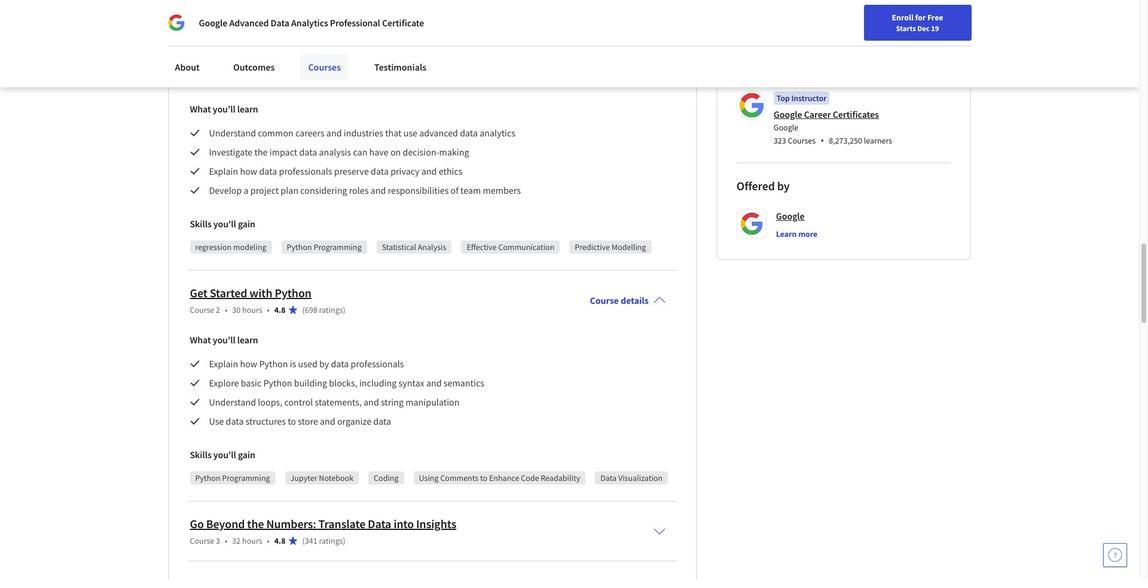 Task type: describe. For each thing, give the bounding box(es) containing it.
0 vertical spatial programming
[[314, 242, 362, 252]]

regression modeling
[[195, 242, 267, 252]]

effective
[[467, 242, 497, 252]]

communication
[[498, 242, 555, 252]]

4.8 for numbers:
[[274, 535, 286, 546]]

learn for of
[[237, 103, 258, 115]]

skills you'll gain for get
[[190, 449, 255, 461]]

translate
[[319, 516, 366, 531]]

explain how data professionals preserve data privacy and ethics
[[209, 165, 465, 177]]

including
[[359, 377, 397, 389]]

code
[[521, 473, 539, 483]]

develop
[[209, 184, 242, 196]]

considering
[[301, 184, 347, 196]]

get started with python link
[[190, 285, 312, 300]]

python left is
[[259, 358, 288, 370]]

more for learn more
[[799, 228, 818, 239]]

read
[[168, 7, 189, 18]]

read more
[[168, 7, 213, 18]]

jupyter
[[290, 473, 317, 483]]

( 698 ratings )
[[302, 304, 346, 315]]

a
[[244, 184, 249, 196]]

1 vertical spatial the
[[247, 516, 264, 531]]

google image
[[168, 14, 185, 31]]

testimonials link
[[367, 54, 434, 80]]

common
[[258, 127, 294, 139]]

into
[[394, 516, 414, 531]]

modelling
[[612, 242, 646, 252]]

1,344
[[305, 74, 324, 84]]

0 horizontal spatial to
[[288, 415, 296, 427]]

shopping cart: 1 item image
[[860, 9, 883, 28]]

use
[[209, 415, 224, 427]]

can
[[353, 146, 368, 158]]

structures
[[246, 415, 286, 427]]

data down careers at the top of page
[[299, 146, 317, 158]]

top
[[777, 93, 790, 103]]

more for read more
[[191, 7, 213, 18]]

course 3 • 32 hours •
[[190, 535, 270, 546]]

testimonials
[[375, 61, 427, 73]]

and down including
[[364, 396, 379, 408]]

preserve
[[334, 165, 369, 177]]

with
[[250, 285, 272, 300]]

gain for of
[[238, 218, 255, 230]]

0 horizontal spatial courses
[[308, 61, 341, 73]]

data up blocks,
[[331, 358, 349, 370]]

enroll for free starts dec 19
[[892, 12, 944, 33]]

• inside top instructor google career certificates google 323 courses • 8,273,250 learners
[[821, 134, 824, 147]]

you'll up regression modeling
[[213, 218, 236, 230]]

statistical analysis
[[382, 242, 446, 252]]

google down top
[[774, 108, 803, 120]]

1 ( from the top
[[302, 74, 305, 84]]

starts
[[896, 23, 916, 33]]

string
[[381, 396, 404, 408]]

data down 'string'
[[373, 415, 391, 427]]

beyond
[[206, 516, 245, 531]]

google advanced data analytics professional certificate
[[199, 17, 424, 29]]

course details
[[590, 294, 649, 306]]

building
[[294, 377, 327, 389]]

coding
[[374, 473, 399, 483]]

understand for understand loops, control statements, and string manipulation
[[209, 396, 256, 408]]

course 2 • 30 hours •
[[190, 304, 270, 315]]

foundations
[[190, 54, 254, 69]]

how for data
[[240, 165, 257, 177]]

0 vertical spatial the
[[255, 146, 268, 158]]

english
[[910, 13, 939, 25]]

is
[[290, 358, 296, 370]]

about
[[175, 61, 200, 73]]

data left analytics
[[271, 17, 289, 29]]

learn for started
[[237, 334, 258, 346]]

explore basic python building blocks, including syntax and semantics
[[209, 377, 484, 389]]

foundations of data science link
[[190, 54, 333, 69]]

what for foundations
[[190, 103, 211, 115]]

go
[[190, 516, 204, 531]]

learn more
[[776, 228, 818, 239]]

you'll down use
[[213, 449, 236, 461]]

english button
[[889, 0, 961, 39]]

get
[[190, 285, 208, 300]]

data left the science
[[269, 54, 292, 69]]

privacy
[[391, 165, 420, 177]]

and down "decision-"
[[422, 165, 437, 177]]

0 vertical spatial professionals
[[279, 165, 332, 177]]

python right the modeling
[[287, 242, 312, 252]]

3
[[216, 535, 220, 546]]

19
[[931, 23, 939, 33]]

1 vertical spatial to
[[480, 473, 488, 483]]

32
[[232, 535, 241, 546]]

explain for explain how python is used by data professionals
[[209, 358, 238, 370]]

ratings for numbers:
[[319, 535, 343, 546]]

go beyond the numbers: translate data into insights
[[190, 516, 457, 531]]

control
[[284, 396, 313, 408]]

hours for with
[[242, 304, 262, 315]]

help center image
[[1108, 548, 1123, 562]]

courses inside top instructor google career certificates google 323 courses • 8,273,250 learners
[[788, 135, 816, 146]]

• down with
[[267, 304, 270, 315]]

use
[[404, 127, 418, 139]]

started
[[210, 285, 247, 300]]

and up manipulation
[[426, 377, 442, 389]]

organize
[[337, 415, 372, 427]]

skills you'll gain for foundations
[[190, 218, 255, 230]]

science
[[294, 54, 333, 69]]

python up go
[[195, 473, 220, 483]]

statistical
[[382, 242, 416, 252]]

understand common careers and industries that use advanced data analytics
[[209, 127, 516, 139]]

what you'll learn for foundations
[[190, 103, 258, 115]]

data left into
[[368, 516, 391, 531]]

1 horizontal spatial professionals
[[351, 358, 404, 370]]

698
[[305, 304, 317, 315]]

ethics
[[439, 165, 463, 177]]

0 horizontal spatial programming
[[222, 473, 270, 483]]

323
[[774, 135, 786, 146]]

using
[[419, 473, 439, 483]]

data visualization
[[601, 473, 663, 483]]

certificates
[[833, 108, 879, 120]]

investigate the impact data analysis can have on decision-making
[[209, 146, 469, 158]]

basic
[[241, 377, 262, 389]]

how for python
[[240, 358, 257, 370]]

data right use
[[226, 415, 244, 427]]

certificate
[[382, 17, 424, 29]]

explain for explain how data professionals preserve data privacy and ethics
[[209, 165, 238, 177]]

• right 3
[[225, 535, 228, 546]]

industries
[[344, 127, 383, 139]]

store
[[298, 415, 318, 427]]

course details button
[[581, 278, 675, 323]]

enroll
[[892, 12, 914, 23]]

on
[[391, 146, 401, 158]]

explore
[[209, 377, 239, 389]]



Task type: vqa. For each thing, say whether or not it's contained in the screenshot.
1st THE SKILLS from the bottom of the page
yes



Task type: locate. For each thing, give the bounding box(es) containing it.
understand up investigate
[[209, 127, 256, 139]]

explain up explore
[[209, 358, 238, 370]]

the right beyond
[[247, 516, 264, 531]]

0 vertical spatial ratings
[[325, 74, 349, 84]]

analysis
[[418, 242, 446, 252]]

data up project
[[259, 165, 277, 177]]

4.8
[[274, 304, 286, 315], [274, 535, 286, 546]]

explain how python is used by data professionals
[[209, 358, 406, 370]]

jupyter notebook
[[290, 473, 354, 483]]

1 vertical spatial what you'll learn
[[190, 334, 258, 346]]

( down the science
[[302, 74, 305, 84]]

2 vertical spatial (
[[302, 535, 305, 546]]

syntax
[[399, 377, 425, 389]]

2 ( from the top
[[302, 304, 305, 315]]

) for python
[[343, 304, 346, 315]]

1 horizontal spatial to
[[480, 473, 488, 483]]

and up analysis
[[327, 127, 342, 139]]

members
[[483, 184, 521, 196]]

1 vertical spatial explain
[[209, 358, 238, 370]]

2 4.8 from the top
[[274, 535, 286, 546]]

data up making
[[460, 127, 478, 139]]

what you'll learn up investigate
[[190, 103, 258, 115]]

free
[[928, 12, 944, 23]]

data left visualization
[[601, 473, 617, 483]]

0 vertical spatial python programming
[[287, 242, 362, 252]]

how up basic
[[240, 358, 257, 370]]

course
[[590, 294, 619, 306], [190, 304, 214, 315], [190, 535, 214, 546]]

enhance
[[489, 473, 519, 483]]

to left store
[[288, 415, 296, 427]]

0 vertical spatial understand
[[209, 127, 256, 139]]

gain up the modeling
[[238, 218, 255, 230]]

course left 3
[[190, 535, 214, 546]]

about link
[[168, 54, 207, 80]]

course for get started with python
[[190, 304, 214, 315]]

1 vertical spatial more
[[799, 228, 818, 239]]

2 learn from the top
[[237, 334, 258, 346]]

modeling
[[233, 242, 267, 252]]

predictive
[[575, 242, 610, 252]]

1 vertical spatial understand
[[209, 396, 256, 408]]

0 vertical spatial gain
[[238, 218, 255, 230]]

to left the enhance
[[480, 473, 488, 483]]

courses
[[308, 61, 341, 73], [788, 135, 816, 146]]

offered
[[737, 178, 775, 193]]

python programming down considering
[[287, 242, 362, 252]]

programming down considering
[[314, 242, 362, 252]]

python programming up beyond
[[195, 473, 270, 483]]

1 horizontal spatial more
[[799, 228, 818, 239]]

1 how from the top
[[240, 165, 257, 177]]

and right store
[[320, 415, 335, 427]]

1 vertical spatial professionals
[[351, 358, 404, 370]]

regression
[[195, 242, 232, 252]]

( up explain how python is used by data professionals
[[302, 304, 305, 315]]

1 horizontal spatial python programming
[[287, 242, 362, 252]]

( down 'numbers:'
[[302, 535, 305, 546]]

0 vertical spatial what
[[190, 103, 211, 115]]

what down about
[[190, 103, 211, 115]]

google link
[[776, 209, 805, 223]]

• right 2
[[225, 304, 228, 315]]

2
[[216, 304, 220, 315]]

using comments to enhance code readability
[[419, 473, 580, 483]]

professionals
[[279, 165, 332, 177], [351, 358, 404, 370]]

course for go beyond the numbers: translate data into insights
[[190, 535, 214, 546]]

1 vertical spatial programming
[[222, 473, 270, 483]]

project
[[251, 184, 279, 196]]

courses up the ( 1,344 ratings
[[308, 61, 341, 73]]

0 horizontal spatial professionals
[[279, 165, 332, 177]]

1 what from the top
[[190, 103, 211, 115]]

google up 323
[[774, 122, 799, 133]]

what down course 2 • 30 hours • at the left of the page
[[190, 334, 211, 346]]

( for numbers:
[[302, 535, 305, 546]]

outcomes link
[[226, 54, 282, 80]]

0 vertical spatial )
[[343, 304, 346, 315]]

details
[[621, 294, 649, 306]]

1 vertical spatial python programming
[[195, 473, 270, 483]]

for
[[916, 12, 926, 23]]

of left team
[[451, 184, 459, 196]]

1 vertical spatial (
[[302, 304, 305, 315]]

ratings down go beyond the numbers: translate data into insights link
[[319, 535, 343, 546]]

more right 'learn'
[[799, 228, 818, 239]]

2 what you'll learn from the top
[[190, 334, 258, 346]]

get started with python
[[190, 285, 312, 300]]

learn down '30'
[[237, 334, 258, 346]]

ratings for python
[[319, 304, 343, 315]]

python up loops,
[[264, 377, 292, 389]]

the
[[255, 146, 268, 158], [247, 516, 264, 531]]

making
[[439, 146, 469, 158]]

responsibilities
[[388, 184, 449, 196]]

notebook
[[319, 473, 354, 483]]

0 vertical spatial what you'll learn
[[190, 103, 258, 115]]

0 vertical spatial courses
[[308, 61, 341, 73]]

go beyond the numbers: translate data into insights link
[[190, 516, 457, 531]]

• down 'numbers:'
[[267, 535, 270, 546]]

) for numbers:
[[343, 535, 346, 546]]

1 gain from the top
[[238, 218, 255, 230]]

google up 'learn'
[[776, 210, 805, 222]]

8,273,250
[[829, 135, 863, 146]]

2 understand from the top
[[209, 396, 256, 408]]

1 explain from the top
[[209, 165, 238, 177]]

you'll up investigate
[[213, 103, 236, 115]]

ratings right 698 on the bottom left of page
[[319, 304, 343, 315]]

courses right 323
[[788, 135, 816, 146]]

google career certificates image
[[739, 92, 765, 118]]

python up 698 on the bottom left of page
[[275, 285, 312, 300]]

0 vertical spatial explain
[[209, 165, 238, 177]]

course left details
[[590, 294, 619, 306]]

professionals up including
[[351, 358, 404, 370]]

learn
[[237, 103, 258, 115], [237, 334, 258, 346]]

understand down explore
[[209, 396, 256, 408]]

roles
[[349, 184, 369, 196]]

None search field
[[171, 7, 458, 31]]

google
[[199, 17, 227, 29], [774, 108, 803, 120], [774, 122, 799, 133], [776, 210, 805, 222]]

statements,
[[315, 396, 362, 408]]

2 gain from the top
[[238, 449, 255, 461]]

blocks,
[[329, 377, 358, 389]]

skills down use
[[190, 449, 212, 461]]

( for python
[[302, 304, 305, 315]]

python programming
[[287, 242, 362, 252], [195, 473, 270, 483]]

effective communication
[[467, 242, 555, 252]]

1 skills you'll gain from the top
[[190, 218, 255, 230]]

course inside dropdown button
[[590, 294, 619, 306]]

0 vertical spatial learn
[[237, 103, 258, 115]]

0 vertical spatial skills you'll gain
[[190, 218, 255, 230]]

you'll down course 2 • 30 hours • at the left of the page
[[213, 334, 236, 346]]

by right offered
[[778, 178, 790, 193]]

• left the 8,273,250
[[821, 134, 824, 147]]

2 skills you'll gain from the top
[[190, 449, 255, 461]]

plan
[[281, 184, 299, 196]]

analytics
[[291, 17, 328, 29]]

0 horizontal spatial more
[[191, 7, 213, 18]]

learn more button
[[776, 228, 818, 240]]

1 vertical spatial ratings
[[319, 304, 343, 315]]

( 1,344 ratings
[[302, 74, 349, 84]]

0 horizontal spatial python programming
[[195, 473, 270, 483]]

30
[[232, 304, 241, 315]]

learners
[[864, 135, 893, 146]]

skills up regression
[[190, 218, 212, 230]]

1 horizontal spatial by
[[778, 178, 790, 193]]

0 horizontal spatial by
[[319, 358, 329, 370]]

0 vertical spatial skills
[[190, 218, 212, 230]]

1 vertical spatial )
[[343, 535, 346, 546]]

ratings right 1,344
[[325, 74, 349, 84]]

1 vertical spatial what
[[190, 334, 211, 346]]

•
[[821, 134, 824, 147], [225, 304, 228, 315], [267, 304, 270, 315], [225, 535, 228, 546], [267, 535, 270, 546]]

decision-
[[403, 146, 439, 158]]

4.8 left 698 on the bottom left of page
[[274, 304, 286, 315]]

1 skills from the top
[[190, 218, 212, 230]]

1 vertical spatial courses
[[788, 135, 816, 146]]

what
[[190, 103, 211, 115], [190, 334, 211, 346]]

0 vertical spatial more
[[191, 7, 213, 18]]

what you'll learn for get
[[190, 334, 258, 346]]

the left impact
[[255, 146, 268, 158]]

0 vertical spatial hours
[[242, 304, 262, 315]]

learn
[[776, 228, 797, 239]]

analysis
[[319, 146, 351, 158]]

by right used
[[319, 358, 329, 370]]

1 vertical spatial how
[[240, 358, 257, 370]]

impact
[[270, 146, 297, 158]]

professionals up the plan
[[279, 165, 332, 177]]

0 vertical spatial 4.8
[[274, 304, 286, 315]]

1 learn from the top
[[237, 103, 258, 115]]

gain for started
[[238, 449, 255, 461]]

1 vertical spatial gain
[[238, 449, 255, 461]]

manipulation
[[406, 396, 460, 408]]

google left advanced at the left of page
[[199, 17, 227, 29]]

skills
[[190, 218, 212, 230], [190, 449, 212, 461]]

4.8 down 'numbers:'
[[274, 535, 286, 546]]

1 vertical spatial of
[[451, 184, 459, 196]]

hours right 32
[[242, 535, 262, 546]]

of right foundations
[[256, 54, 266, 69]]

course left 2
[[190, 304, 214, 315]]

used
[[298, 358, 318, 370]]

what you'll learn down course 2 • 30 hours • at the left of the page
[[190, 334, 258, 346]]

2 hours from the top
[[242, 535, 262, 546]]

predictive modelling
[[575, 242, 646, 252]]

1 vertical spatial hours
[[242, 535, 262, 546]]

how up a
[[240, 165, 257, 177]]

2 vertical spatial ratings
[[319, 535, 343, 546]]

professional
[[330, 17, 380, 29]]

1 horizontal spatial of
[[451, 184, 459, 196]]

2 explain from the top
[[209, 358, 238, 370]]

1 understand from the top
[[209, 127, 256, 139]]

0 vertical spatial how
[[240, 165, 257, 177]]

0 vertical spatial to
[[288, 415, 296, 427]]

advanced
[[419, 127, 458, 139]]

0 vertical spatial (
[[302, 74, 305, 84]]

2 ) from the top
[[343, 535, 346, 546]]

) down translate at the bottom left of the page
[[343, 535, 346, 546]]

career
[[804, 108, 831, 120]]

skills for get
[[190, 449, 212, 461]]

analytics
[[480, 127, 516, 139]]

to
[[288, 415, 296, 427], [480, 473, 488, 483]]

0 horizontal spatial of
[[256, 54, 266, 69]]

2 skills from the top
[[190, 449, 212, 461]]

develop a project plan considering roles and responsibilities of team members
[[209, 184, 521, 196]]

1 4.8 from the top
[[274, 304, 286, 315]]

skills you'll gain up regression modeling
[[190, 218, 255, 230]]

use data structures to store and organize data
[[209, 415, 393, 427]]

skills for foundations
[[190, 218, 212, 230]]

foundations of data science
[[190, 54, 333, 69]]

0 vertical spatial by
[[778, 178, 790, 193]]

more right read
[[191, 7, 213, 18]]

) right 698 on the bottom left of page
[[343, 304, 346, 315]]

instructor
[[792, 93, 827, 103]]

1 hours from the top
[[242, 304, 262, 315]]

1 vertical spatial skills
[[190, 449, 212, 461]]

1 vertical spatial 4.8
[[274, 535, 286, 546]]

data down have
[[371, 165, 389, 177]]

1 horizontal spatial programming
[[314, 242, 362, 252]]

1 horizontal spatial courses
[[788, 135, 816, 146]]

2 what from the top
[[190, 334, 211, 346]]

and right roles at left top
[[371, 184, 386, 196]]

opens in a new tab image
[[369, 82, 379, 91]]

programming
[[314, 242, 362, 252], [222, 473, 270, 483]]

programming up beyond
[[222, 473, 270, 483]]

understand for understand common careers and industries that use advanced data analytics
[[209, 127, 256, 139]]

2 how from the top
[[240, 358, 257, 370]]

learn up common
[[237, 103, 258, 115]]

1 what you'll learn from the top
[[190, 103, 258, 115]]

insights
[[416, 516, 457, 531]]

how
[[240, 165, 257, 177], [240, 358, 257, 370]]

1 vertical spatial learn
[[237, 334, 258, 346]]

3 ( from the top
[[302, 535, 305, 546]]

skills you'll gain down use
[[190, 449, 255, 461]]

advanced
[[229, 17, 269, 29]]

gain
[[238, 218, 255, 230], [238, 449, 255, 461]]

explain up develop
[[209, 165, 238, 177]]

4.8 for python
[[274, 304, 286, 315]]

hours right '30'
[[242, 304, 262, 315]]

gain down structures
[[238, 449, 255, 461]]

( 341 ratings )
[[302, 535, 346, 546]]

341
[[305, 535, 317, 546]]

comments
[[441, 473, 479, 483]]

0 vertical spatial of
[[256, 54, 266, 69]]

hours for the
[[242, 535, 262, 546]]

top instructor google career certificates google 323 courses • 8,273,250 learners
[[774, 93, 893, 147]]

1 vertical spatial by
[[319, 358, 329, 370]]

1 vertical spatial skills you'll gain
[[190, 449, 255, 461]]

1 ) from the top
[[343, 304, 346, 315]]

what for get
[[190, 334, 211, 346]]

visualization
[[619, 473, 663, 483]]

that
[[385, 127, 402, 139]]



